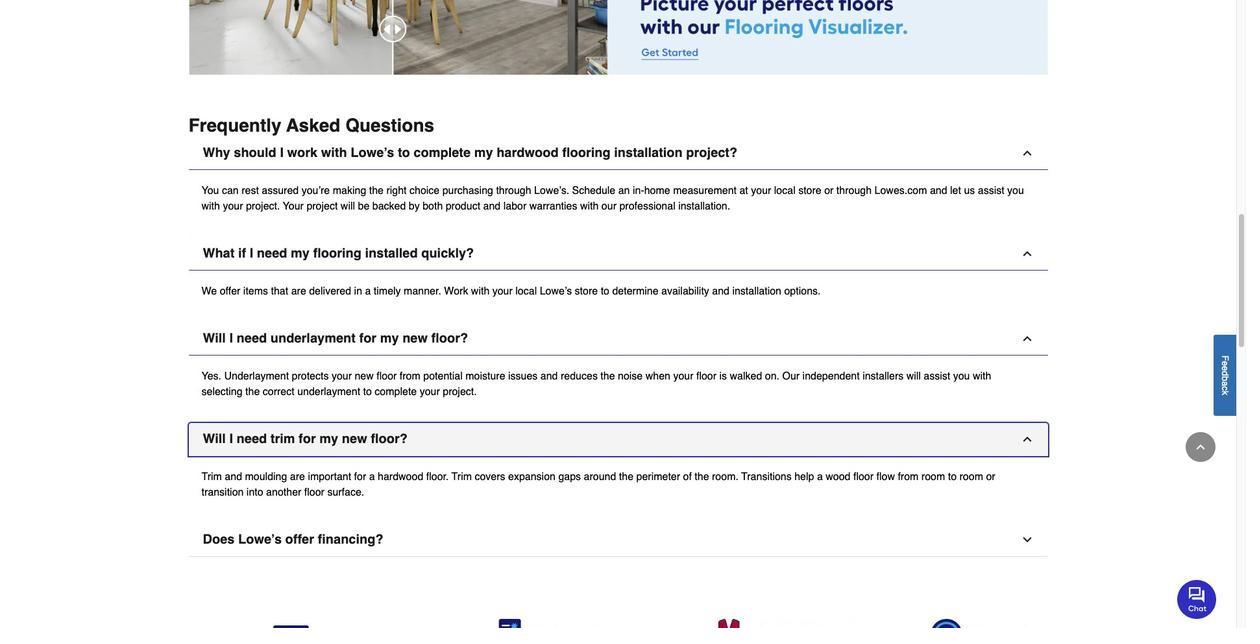 Task type: locate. For each thing, give the bounding box(es) containing it.
a
[[365, 286, 371, 298], [1221, 381, 1231, 386], [369, 472, 375, 483], [817, 472, 823, 483]]

2 vertical spatial for
[[354, 472, 366, 483]]

from right flow
[[898, 472, 919, 483]]

0 vertical spatial store
[[799, 185, 822, 197]]

2 e from the top
[[1221, 366, 1231, 371]]

will down "selecting"
[[203, 432, 226, 447]]

walked
[[730, 371, 762, 383]]

1 vertical spatial floor?
[[371, 432, 408, 447]]

1 horizontal spatial or
[[987, 472, 996, 483]]

store
[[799, 185, 822, 197], [575, 286, 598, 298]]

store inside you can rest assured you're making the right choice purchasing through lowe's. schedule an in-home measurement at your local store or through lowes.com and let us assist you with your project. your project will be backed by both product and labor warranties with our professional installation.
[[799, 185, 822, 197]]

the right of
[[695, 472, 709, 483]]

project. down potential
[[443, 387, 477, 398]]

asked
[[286, 115, 341, 136]]

for right trim
[[299, 432, 316, 447]]

right
[[387, 185, 407, 197]]

your
[[751, 185, 772, 197], [223, 201, 243, 213], [493, 286, 513, 298], [332, 371, 352, 383], [674, 371, 694, 383], [420, 387, 440, 398]]

chevron up image
[[1021, 147, 1034, 160], [1021, 248, 1034, 261], [1021, 333, 1034, 346], [1021, 433, 1034, 446]]

need left trim
[[237, 432, 267, 447]]

lowe's
[[351, 146, 394, 161], [540, 286, 572, 298], [238, 533, 282, 548]]

1 horizontal spatial flooring
[[562, 146, 611, 161]]

e up the d
[[1221, 361, 1231, 366]]

hardwood left 'floor.'
[[378, 472, 424, 483]]

and right issues
[[541, 371, 558, 383]]

0 horizontal spatial store
[[575, 286, 598, 298]]

1 vertical spatial complete
[[375, 387, 417, 398]]

new up potential
[[403, 331, 428, 346]]

warranties
[[530, 201, 578, 213]]

the
[[369, 185, 384, 197], [601, 371, 615, 383], [245, 387, 260, 398], [619, 472, 634, 483], [695, 472, 709, 483]]

project. inside you can rest assured you're making the right choice purchasing through lowe's. schedule an in-home measurement at your local store or through lowes.com and let us assist you with your project. your project will be backed by both product and labor warranties with our professional installation.
[[246, 201, 280, 213]]

1 vertical spatial offer
[[285, 533, 314, 548]]

need inside button
[[237, 331, 267, 346]]

1 horizontal spatial will
[[907, 371, 921, 383]]

0 vertical spatial for
[[359, 331, 377, 346]]

through up labor
[[496, 185, 532, 197]]

0 vertical spatial project.
[[246, 201, 280, 213]]

for inside button
[[299, 432, 316, 447]]

0 horizontal spatial or
[[825, 185, 834, 197]]

0 horizontal spatial will
[[341, 201, 355, 213]]

flooring up the delivered
[[313, 246, 362, 261]]

a dark blue background check icon. image
[[410, 620, 608, 628]]

rest
[[242, 185, 259, 197]]

1 vertical spatial local
[[516, 286, 537, 298]]

installation left options.
[[733, 286, 782, 298]]

our
[[602, 201, 617, 213]]

flooring up schedule
[[562, 146, 611, 161]]

0 horizontal spatial flooring
[[313, 246, 362, 261]]

0 horizontal spatial offer
[[220, 286, 240, 298]]

1 horizontal spatial through
[[837, 185, 872, 197]]

chevron up image inside why should i work with lowe's to complete my hardwood flooring installation project? button
[[1021, 147, 1034, 160]]

floor? inside will i need trim for my new floor? button
[[371, 432, 408, 447]]

picture your perfect floors with our flooring visualizer. get started. image
[[189, 0, 1048, 75]]

1 e from the top
[[1221, 361, 1231, 366]]

from
[[400, 371, 421, 383], [898, 472, 919, 483]]

1 vertical spatial you
[[954, 371, 970, 383]]

project. down rest
[[246, 201, 280, 213]]

2 vertical spatial lowe's
[[238, 533, 282, 548]]

your down potential
[[420, 387, 440, 398]]

you
[[1008, 185, 1024, 197], [954, 371, 970, 383]]

my
[[474, 146, 493, 161], [291, 246, 310, 261], [380, 331, 399, 346], [320, 432, 338, 447]]

with inside button
[[321, 146, 347, 161]]

making
[[333, 185, 366, 197]]

trim and moulding are important for a hardwood floor. trim covers expansion gaps around the perimeter of the room. transitions help a wood floor flow from room to room or transition into another floor surface.
[[202, 472, 996, 499]]

purchasing
[[443, 185, 493, 197]]

2 chevron up image from the top
[[1021, 248, 1034, 261]]

to inside button
[[398, 146, 410, 161]]

hardwood
[[497, 146, 559, 161], [378, 472, 424, 483]]

0 horizontal spatial from
[[400, 371, 421, 383]]

room
[[922, 472, 946, 483], [960, 472, 984, 483]]

1 horizontal spatial installation
[[733, 286, 782, 298]]

0 vertical spatial flooring
[[562, 146, 611, 161]]

local
[[774, 185, 796, 197], [516, 286, 537, 298]]

underlayment inside button
[[271, 331, 356, 346]]

need up underlayment
[[237, 331, 267, 346]]

1 vertical spatial will
[[907, 371, 921, 383]]

or
[[825, 185, 834, 197], [987, 472, 996, 483]]

chevron up image for why should i work with lowe's to complete my hardwood flooring installation project?
[[1021, 147, 1034, 160]]

chevron up image inside what if i need my flooring installed quickly? button
[[1021, 248, 1034, 261]]

floor? inside will i need underlayment for my new floor? button
[[432, 331, 468, 346]]

items
[[243, 286, 268, 298]]

will i need trim for my new floor?
[[203, 432, 408, 447]]

floor.
[[426, 472, 449, 483]]

3 chevron up image from the top
[[1021, 333, 1034, 346]]

a blue 1-year labor warranty icon. image
[[848, 620, 1046, 628]]

chevron up image for will i need underlayment for my new floor?
[[1021, 333, 1034, 346]]

floor down important
[[304, 487, 325, 499]]

1 vertical spatial new
[[355, 371, 374, 383]]

and
[[930, 185, 948, 197], [483, 201, 501, 213], [712, 286, 730, 298], [541, 371, 558, 383], [225, 472, 242, 483]]

will inside you can rest assured you're making the right choice purchasing through lowe's. schedule an in-home measurement at your local store or through lowes.com and let us assist you with your project. your project will be backed by both product and labor warranties with our professional installation.
[[341, 201, 355, 213]]

will for will i need trim for my new floor?
[[203, 432, 226, 447]]

1 vertical spatial are
[[290, 472, 305, 483]]

chevron up image for what if i need my flooring installed quickly?
[[1021, 248, 1034, 261]]

1 horizontal spatial local
[[774, 185, 796, 197]]

need
[[257, 246, 287, 261], [237, 331, 267, 346], [237, 432, 267, 447]]

my down timely
[[380, 331, 399, 346]]

complete inside button
[[414, 146, 471, 161]]

0 vertical spatial installation
[[614, 146, 683, 161]]

a up k
[[1221, 381, 1231, 386]]

chevron up image inside will i need underlayment for my new floor? button
[[1021, 333, 1034, 346]]

1 vertical spatial project.
[[443, 387, 477, 398]]

new up important
[[342, 432, 367, 447]]

for inside trim and moulding are important for a hardwood floor. trim covers expansion gaps around the perimeter of the room. transitions help a wood floor flow from room to room or transition into another floor surface.
[[354, 472, 366, 483]]

and left let
[[930, 185, 948, 197]]

2 horizontal spatial lowe's
[[540, 286, 572, 298]]

0 vertical spatial you
[[1008, 185, 1024, 197]]

you inside the yes. underlayment protects your new floor from potential moisture issues and reduces the noise when your floor is walked on. our independent installers will assist you with selecting the correct underlayment to complete your project.
[[954, 371, 970, 383]]

wood
[[826, 472, 851, 483]]

0 vertical spatial new
[[403, 331, 428, 346]]

2 through from the left
[[837, 185, 872, 197]]

an
[[619, 185, 630, 197]]

yes.
[[202, 371, 221, 383]]

0 vertical spatial need
[[257, 246, 287, 261]]

0 horizontal spatial project.
[[246, 201, 280, 213]]

d
[[1221, 371, 1231, 376]]

1 horizontal spatial floor?
[[432, 331, 468, 346]]

0 horizontal spatial through
[[496, 185, 532, 197]]

will
[[203, 331, 226, 346], [203, 432, 226, 447]]

1 vertical spatial hardwood
[[378, 472, 424, 483]]

the left noise
[[601, 371, 615, 383]]

1 vertical spatial lowe's
[[540, 286, 572, 298]]

installation up home
[[614, 146, 683, 161]]

2 trim from the left
[[452, 472, 472, 483]]

1 horizontal spatial hardwood
[[497, 146, 559, 161]]

my inside button
[[380, 331, 399, 346]]

1 vertical spatial from
[[898, 472, 919, 483]]

will inside button
[[203, 432, 226, 447]]

1 horizontal spatial offer
[[285, 533, 314, 548]]

1 vertical spatial underlayment
[[297, 387, 360, 398]]

our
[[783, 371, 800, 383]]

the up be
[[369, 185, 384, 197]]

at
[[740, 185, 748, 197]]

from inside the yes. underlayment protects your new floor from potential moisture issues and reduces the noise when your floor is walked on. our independent installers will assist you with selecting the correct underlayment to complete your project.
[[400, 371, 421, 383]]

0 vertical spatial underlayment
[[271, 331, 356, 346]]

flooring inside why should i work with lowe's to complete my hardwood flooring installation project? button
[[562, 146, 611, 161]]

assist inside the yes. underlayment protects your new floor from potential moisture issues and reduces the noise when your floor is walked on. our independent installers will assist you with selecting the correct underlayment to complete your project.
[[924, 371, 951, 383]]

for inside button
[[359, 331, 377, 346]]

underlayment
[[224, 371, 289, 383]]

will for will i need underlayment for my new floor?
[[203, 331, 226, 346]]

local inside you can rest assured you're making the right choice purchasing through lowe's. schedule an in-home measurement at your local store or through lowes.com and let us assist you with your project. your project will be backed by both product and labor warranties with our professional installation.
[[774, 185, 796, 197]]

through left lowes.com
[[837, 185, 872, 197]]

moisture
[[466, 371, 506, 383]]

floor
[[377, 371, 397, 383], [697, 371, 717, 383], [854, 472, 874, 483], [304, 487, 325, 499]]

product
[[446, 201, 481, 213]]

are right that
[[291, 286, 306, 298]]

1 horizontal spatial room
[[960, 472, 984, 483]]

underlayment down "protects"
[[297, 387, 360, 398]]

1 vertical spatial for
[[299, 432, 316, 447]]

assist
[[978, 185, 1005, 197], [924, 371, 951, 383]]

your right "protects"
[[332, 371, 352, 383]]

with
[[321, 146, 347, 161], [202, 201, 220, 213], [580, 201, 599, 213], [471, 286, 490, 298], [973, 371, 992, 383]]

to
[[398, 146, 410, 161], [601, 286, 610, 298], [363, 387, 372, 398], [948, 472, 957, 483]]

to inside trim and moulding are important for a hardwood floor. trim covers expansion gaps around the perimeter of the room. transitions help a wood floor flow from room to room or transition into another floor surface.
[[948, 472, 957, 483]]

2 will from the top
[[203, 432, 226, 447]]

1 vertical spatial flooring
[[313, 246, 362, 261]]

assist right installers
[[924, 371, 951, 383]]

offer down another
[[285, 533, 314, 548]]

i inside button
[[229, 331, 233, 346]]

will down making
[[341, 201, 355, 213]]

quickly?
[[422, 246, 474, 261]]

0 horizontal spatial hardwood
[[378, 472, 424, 483]]

will right installers
[[907, 371, 921, 383]]

0 vertical spatial complete
[[414, 146, 471, 161]]

0 vertical spatial local
[[774, 185, 796, 197]]

professional
[[620, 201, 676, 213]]

trim up transition
[[202, 472, 222, 483]]

floor?
[[432, 331, 468, 346], [371, 432, 408, 447]]

i up underlayment
[[229, 331, 233, 346]]

0 vertical spatial assist
[[978, 185, 1005, 197]]

0 vertical spatial or
[[825, 185, 834, 197]]

measurement
[[673, 185, 737, 197]]

labor
[[504, 201, 527, 213]]

1 horizontal spatial store
[[799, 185, 822, 197]]

important
[[308, 472, 351, 483]]

new inside will i need trim for my new floor? button
[[342, 432, 367, 447]]

0 horizontal spatial floor?
[[371, 432, 408, 447]]

to inside the yes. underlayment protects your new floor from potential moisture issues and reduces the noise when your floor is walked on. our independent installers will assist you with selecting the correct underlayment to complete your project.
[[363, 387, 372, 398]]

or inside trim and moulding are important for a hardwood floor. trim covers expansion gaps around the perimeter of the room. transitions help a wood floor flow from room to room or transition into another floor surface.
[[987, 472, 996, 483]]

0 horizontal spatial you
[[954, 371, 970, 383]]

1 will from the top
[[203, 331, 226, 346]]

reduces
[[561, 371, 598, 383]]

need right if
[[257, 246, 287, 261]]

flooring
[[562, 146, 611, 161], [313, 246, 362, 261]]

0 vertical spatial will
[[203, 331, 226, 346]]

offer right the we
[[220, 286, 240, 298]]

transition
[[202, 487, 244, 499]]

0 vertical spatial lowe's
[[351, 146, 394, 161]]

and up transition
[[225, 472, 242, 483]]

0 horizontal spatial room
[[922, 472, 946, 483]]

a right help
[[817, 472, 823, 483]]

home
[[645, 185, 671, 197]]

for up the surface.
[[354, 472, 366, 483]]

perimeter
[[637, 472, 681, 483]]

4 chevron up image from the top
[[1021, 433, 1034, 446]]

1 vertical spatial or
[[987, 472, 996, 483]]

0 horizontal spatial assist
[[924, 371, 951, 383]]

chevron up image inside will i need trim for my new floor? button
[[1021, 433, 1034, 446]]

chat invite button image
[[1178, 580, 1217, 619]]

1 vertical spatial need
[[237, 331, 267, 346]]

trim
[[202, 472, 222, 483], [452, 472, 472, 483]]

are up another
[[290, 472, 305, 483]]

flooring inside what if i need my flooring installed quickly? button
[[313, 246, 362, 261]]

underlayment up "protects"
[[271, 331, 356, 346]]

hardwood inside button
[[497, 146, 559, 161]]

in-
[[633, 185, 645, 197]]

0 vertical spatial floor?
[[432, 331, 468, 346]]

from left potential
[[400, 371, 421, 383]]

will i need trim for my new floor? button
[[189, 424, 1048, 457]]

hardwood up lowe's.
[[497, 146, 559, 161]]

1 chevron up image from the top
[[1021, 147, 1034, 160]]

1 horizontal spatial project.
[[443, 387, 477, 398]]

1 room from the left
[[922, 472, 946, 483]]

1 horizontal spatial you
[[1008, 185, 1024, 197]]

2 vertical spatial new
[[342, 432, 367, 447]]

trim right 'floor.'
[[452, 472, 472, 483]]

1 horizontal spatial from
[[898, 472, 919, 483]]

manner.
[[404, 286, 441, 298]]

0 horizontal spatial trim
[[202, 472, 222, 483]]

i
[[280, 146, 284, 161], [250, 246, 253, 261], [229, 331, 233, 346], [229, 432, 233, 447]]

selecting
[[202, 387, 243, 398]]

b
[[1221, 376, 1231, 381]]

e up the b
[[1221, 366, 1231, 371]]

protects
[[292, 371, 329, 383]]

will inside the yes. underlayment protects your new floor from potential moisture issues and reduces the noise when your floor is walked on. our independent installers will assist you with selecting the correct underlayment to complete your project.
[[907, 371, 921, 383]]

0 vertical spatial are
[[291, 286, 306, 298]]

0 vertical spatial hardwood
[[497, 146, 559, 161]]

yes. underlayment protects your new floor from potential moisture issues and reduces the noise when your floor is walked on. our independent installers will assist you with selecting the correct underlayment to complete your project.
[[202, 371, 992, 398]]

be
[[358, 201, 370, 213]]

new inside will i need underlayment for my new floor? button
[[403, 331, 428, 346]]

0 vertical spatial from
[[400, 371, 421, 383]]

will inside button
[[203, 331, 226, 346]]

floor left flow
[[854, 472, 874, 483]]

are
[[291, 286, 306, 298], [290, 472, 305, 483]]

covers
[[475, 472, 506, 483]]

0 horizontal spatial installation
[[614, 146, 683, 161]]

offer inside button
[[285, 533, 314, 548]]

another
[[266, 487, 302, 499]]

should
[[234, 146, 276, 161]]

1 vertical spatial installation
[[733, 286, 782, 298]]

and right availability
[[712, 286, 730, 298]]

for for underlayment
[[359, 331, 377, 346]]

1 vertical spatial will
[[203, 432, 226, 447]]

for
[[359, 331, 377, 346], [299, 432, 316, 447], [354, 472, 366, 483]]

1 horizontal spatial trim
[[452, 472, 472, 483]]

will up the yes.
[[203, 331, 226, 346]]

1 vertical spatial assist
[[924, 371, 951, 383]]

from inside trim and moulding are important for a hardwood floor. trim covers expansion gaps around the perimeter of the room. transitions help a wood floor flow from room to room or transition into another floor surface.
[[898, 472, 919, 483]]

assist right us on the top right of the page
[[978, 185, 1005, 197]]

for down in
[[359, 331, 377, 346]]

a lowe's red vest icon. image
[[629, 620, 827, 628]]

my down your
[[291, 246, 310, 261]]

transitions
[[742, 472, 792, 483]]

project.
[[246, 201, 280, 213], [443, 387, 477, 398]]

2 vertical spatial need
[[237, 432, 267, 447]]

1 horizontal spatial assist
[[978, 185, 1005, 197]]

0 vertical spatial will
[[341, 201, 355, 213]]

new down 'will i need underlayment for my new floor?'
[[355, 371, 374, 383]]



Task type: describe. For each thing, give the bounding box(es) containing it.
work
[[444, 286, 468, 298]]

i right if
[[250, 246, 253, 261]]

determine
[[613, 286, 659, 298]]

by
[[409, 201, 420, 213]]

choice
[[410, 185, 440, 197]]

timely
[[374, 286, 401, 298]]

my up purchasing
[[474, 146, 493, 161]]

on.
[[765, 371, 780, 383]]

issues
[[508, 371, 538, 383]]

need for trim
[[237, 432, 267, 447]]

1 horizontal spatial lowe's
[[351, 146, 394, 161]]

floor? for will i need trim for my new floor?
[[371, 432, 408, 447]]

room.
[[712, 472, 739, 483]]

schedule
[[572, 185, 616, 197]]

you can rest assured you're making the right choice purchasing through lowe's. schedule an in-home measurement at your local store or through lowes.com and let us assist you with your project. your project will be backed by both product and labor warranties with our professional installation.
[[202, 185, 1024, 213]]

need for underlayment
[[237, 331, 267, 346]]

availability
[[662, 286, 710, 298]]

floor left potential
[[377, 371, 397, 383]]

chevron up image
[[1195, 441, 1208, 454]]

around
[[584, 472, 616, 483]]

we
[[202, 286, 217, 298]]

will i need underlayment for my new floor? button
[[189, 323, 1048, 356]]

project
[[307, 201, 338, 213]]

will i need underlayment for my new floor?
[[203, 331, 468, 346]]

let
[[951, 185, 962, 197]]

help
[[795, 472, 814, 483]]

potential
[[424, 371, 463, 383]]

frequently asked questions
[[189, 115, 434, 136]]

assured
[[262, 185, 299, 197]]

f
[[1221, 355, 1231, 361]]

c
[[1221, 386, 1231, 391]]

assist inside you can rest assured you're making the right choice purchasing through lowe's. schedule an in-home measurement at your local store or through lowes.com and let us assist you with your project. your project will be backed by both product and labor warranties with our professional installation.
[[978, 185, 1005, 197]]

your right work on the left of the page
[[493, 286, 513, 298]]

installers
[[863, 371, 904, 383]]

financing?
[[318, 533, 384, 548]]

0 vertical spatial offer
[[220, 286, 240, 298]]

installation inside why should i work with lowe's to complete my hardwood flooring installation project? button
[[614, 146, 683, 161]]

2 room from the left
[[960, 472, 984, 483]]

new for will i need underlayment for my new floor?
[[403, 331, 428, 346]]

delivered
[[309, 286, 351, 298]]

underlayment inside the yes. underlayment protects your new floor from potential moisture issues and reduces the noise when your floor is walked on. our independent installers will assist you with selecting the correct underlayment to complete your project.
[[297, 387, 360, 398]]

lowes.com
[[875, 185, 927, 197]]

moulding
[[245, 472, 287, 483]]

your down can on the top left of the page
[[223, 201, 243, 213]]

i down "selecting"
[[229, 432, 233, 447]]

complete inside the yes. underlayment protects your new floor from potential moisture issues and reduces the noise when your floor is walked on. our independent installers will assist you with selecting the correct underlayment to complete your project.
[[375, 387, 417, 398]]

and inside the yes. underlayment protects your new floor from potential moisture issues and reduces the noise when your floor is walked on. our independent installers will assist you with selecting the correct underlayment to complete your project.
[[541, 371, 558, 383]]

1 through from the left
[[496, 185, 532, 197]]

new inside the yes. underlayment protects your new floor from potential moisture issues and reduces the noise when your floor is walked on. our independent installers will assist you with selecting the correct underlayment to complete your project.
[[355, 371, 374, 383]]

independent
[[803, 371, 860, 383]]

backed
[[373, 201, 406, 213]]

flow
[[877, 472, 895, 483]]

surface.
[[327, 487, 364, 499]]

does lowe's offer financing? button
[[189, 524, 1048, 557]]

work
[[287, 146, 318, 161]]

lowe's.
[[534, 185, 569, 197]]

options.
[[785, 286, 821, 298]]

a dark blue credit card icon. image
[[191, 620, 389, 628]]

the down underlayment
[[245, 387, 260, 398]]

your
[[283, 201, 304, 213]]

0 horizontal spatial local
[[516, 286, 537, 298]]

does lowe's offer financing?
[[203, 533, 384, 548]]

chevron down image
[[1021, 534, 1034, 547]]

are inside trim and moulding are important for a hardwood floor. trim covers expansion gaps around the perimeter of the room. transitions help a wood floor flow from room to room or transition into another floor surface.
[[290, 472, 305, 483]]

gaps
[[559, 472, 581, 483]]

a inside 'button'
[[1221, 381, 1231, 386]]

floor left is
[[697, 371, 717, 383]]

1 trim from the left
[[202, 472, 222, 483]]

f e e d b a c k
[[1221, 355, 1231, 395]]

chevron up image for will i need trim for my new floor?
[[1021, 433, 1034, 446]]

new for will i need trim for my new floor?
[[342, 432, 367, 447]]

correct
[[263, 387, 295, 398]]

and inside trim and moulding are important for a hardwood floor. trim covers expansion gaps around the perimeter of the room. transitions help a wood floor flow from room to room or transition into another floor surface.
[[225, 472, 242, 483]]

trim
[[271, 432, 295, 447]]

floor? for will i need underlayment for my new floor?
[[432, 331, 468, 346]]

that
[[271, 286, 288, 298]]

expansion
[[508, 472, 556, 483]]

of
[[683, 472, 692, 483]]

both
[[423, 201, 443, 213]]

project. inside the yes. underlayment protects your new floor from potential moisture issues and reduces the noise when your floor is walked on. our independent installers will assist you with selecting the correct underlayment to complete your project.
[[443, 387, 477, 398]]

questions
[[346, 115, 434, 136]]

project?
[[687, 146, 738, 161]]

hardwood inside trim and moulding are important for a hardwood floor. trim covers expansion gaps around the perimeter of the room. transitions help a wood floor flow from room to room or transition into another floor surface.
[[378, 472, 424, 483]]

1 vertical spatial store
[[575, 286, 598, 298]]

installed
[[365, 246, 418, 261]]

you're
[[302, 185, 330, 197]]

you
[[202, 185, 219, 197]]

the right the around
[[619, 472, 634, 483]]

frequently
[[189, 115, 282, 136]]

can
[[222, 185, 239, 197]]

in
[[354, 286, 362, 298]]

my up important
[[320, 432, 338, 447]]

0 horizontal spatial lowe's
[[238, 533, 282, 548]]

why
[[203, 146, 230, 161]]

installation.
[[679, 201, 731, 213]]

or inside you can rest assured you're making the right choice purchasing through lowe's. schedule an in-home measurement at your local store or through lowes.com and let us assist you with your project. your project will be backed by both product and labor warranties with our professional installation.
[[825, 185, 834, 197]]

a right in
[[365, 286, 371, 298]]

with inside the yes. underlayment protects your new floor from potential moisture issues and reduces the noise when your floor is walked on. our independent installers will assist you with selecting the correct underlayment to complete your project.
[[973, 371, 992, 383]]

why should i work with lowe's to complete my hardwood flooring installation project? button
[[189, 137, 1048, 170]]

f e e d b a c k button
[[1214, 335, 1237, 416]]

we offer items that are delivered in a timely manner. work with your local lowe's store to determine availability and installation options.
[[202, 286, 821, 298]]

you inside you can rest assured you're making the right choice purchasing through lowe's. schedule an in-home measurement at your local store or through lowes.com and let us assist you with your project. your project will be backed by both product and labor warranties with our professional installation.
[[1008, 185, 1024, 197]]

into
[[247, 487, 263, 499]]

and left labor
[[483, 201, 501, 213]]

the inside you can rest assured you're making the right choice purchasing through lowe's. schedule an in-home measurement at your local store or through lowes.com and let us assist you with your project. your project will be backed by both product and labor warranties with our professional installation.
[[369, 185, 384, 197]]

k
[[1221, 391, 1231, 395]]

for for trim
[[299, 432, 316, 447]]

a right important
[[369, 472, 375, 483]]

scroll to top element
[[1186, 432, 1216, 462]]

does
[[203, 533, 235, 548]]

what
[[203, 246, 235, 261]]

if
[[238, 246, 246, 261]]

i left work
[[280, 146, 284, 161]]

your right when
[[674, 371, 694, 383]]

your right at
[[751, 185, 772, 197]]

what if i need my flooring installed quickly?
[[203, 246, 474, 261]]



Task type: vqa. For each thing, say whether or not it's contained in the screenshot.
the bottommost the 'Use'
no



